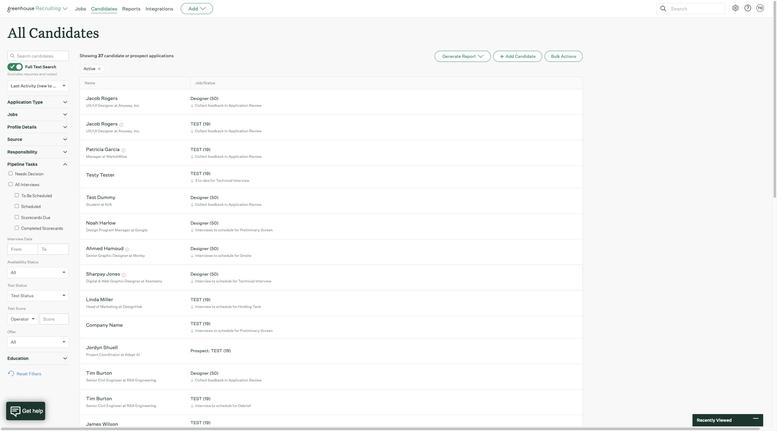 Task type: describe. For each thing, give the bounding box(es) containing it.
tim for test
[[86, 395, 95, 402]]

reset
[[17, 371, 28, 376]]

all interviews
[[15, 182, 39, 187]]

full
[[25, 64, 32, 69]]

ahmed hamoud has been in onsite for more than 21 days image
[[125, 248, 130, 251]]

for for designer (50) interview to schedule for technical interview
[[233, 279, 238, 283]]

feedback for tim burton
[[208, 378, 224, 382]]

text
[[33, 64, 42, 69]]

all candidates
[[7, 23, 99, 42]]

0 horizontal spatial name
[[85, 81, 95, 85]]

candidate
[[515, 54, 536, 59]]

generate report
[[443, 54, 476, 59]]

wilson
[[102, 421, 118, 427]]

web
[[102, 279, 110, 283]]

reset filters button
[[7, 368, 44, 379]]

1 vertical spatial scheduled
[[21, 204, 41, 209]]

interviews for test (19) interviews to schedule for preliminary screen
[[195, 328, 213, 333]]

tester
[[100, 172, 115, 178]]

td button
[[757, 4, 765, 12]]

application for fourth collect feedback in application review link from the bottom
[[229, 129, 249, 133]]

program
[[99, 228, 114, 232]]

integrations
[[146, 6, 174, 12]]

designer (50) collect feedback in application review for burton
[[191, 371, 262, 382]]

sharpay jones
[[86, 271, 120, 277]]

2 ux/ui from the top
[[86, 129, 97, 133]]

noah
[[86, 220, 98, 226]]

bulk actions
[[552, 54, 577, 59]]

3 in from the top
[[225, 154, 228, 159]]

3 review from the top
[[249, 154, 262, 159]]

interview inside the test (19) 3 to-dos for technical interview
[[234, 178, 250, 183]]

in for rogers
[[225, 103, 228, 108]]

3 collect from the top
[[195, 154, 207, 159]]

digital & web graphic designer at xeometry
[[86, 279, 162, 283]]

(19) inside test (19) interview to schedule for debrief
[[203, 396, 211, 401]]

schedule for test (19) interview to schedule for debrief
[[216, 403, 232, 408]]

reports link
[[122, 6, 141, 12]]

to-
[[198, 178, 203, 183]]

ux/ui inside jacob rogers ux/ui designer at anyway, inc.
[[86, 103, 97, 108]]

candidates link
[[91, 6, 117, 12]]

noah harlow design program manager at google
[[86, 220, 148, 232]]

sharpay
[[86, 271, 105, 277]]

ahmed hamoud link
[[86, 245, 124, 252]]

profile
[[7, 124, 21, 129]]

senior for designer (50)
[[86, 378, 97, 382]]

civil for designer (50)
[[98, 378, 106, 382]]

for for test (19) interview to schedule for debrief
[[233, 403, 238, 408]]

application for collect feedback in application review link related to rogers
[[229, 103, 249, 108]]

review for test dummy
[[249, 202, 262, 207]]

reset filters
[[17, 371, 41, 376]]

burton for test
[[96, 395, 112, 402]]

completed scorecards
[[21, 226, 63, 231]]

decision
[[28, 171, 44, 176]]

add candidate
[[506, 54, 536, 59]]

(50) for noah harlow
[[210, 220, 219, 226]]

td
[[758, 6, 763, 10]]

technical for (50)
[[238, 279, 255, 283]]

civil for test (19)
[[98, 403, 106, 408]]

sharpay jones has been in technical interview for more than 14 days image
[[121, 273, 127, 277]]

interviews to schedule for onsite link
[[190, 253, 253, 258]]

prospect: test (19)
[[191, 348, 231, 353]]

designer inside designer (50) interviews to schedule for preliminary screen
[[191, 220, 209, 226]]

or
[[125, 53, 129, 58]]

generate
[[443, 54, 461, 59]]

preliminary for (19)
[[240, 328, 260, 333]]

jones
[[106, 271, 120, 277]]

testy tester
[[86, 172, 115, 178]]

interviews to schedule for preliminary screen link for (19)
[[190, 328, 275, 333]]

type
[[32, 99, 43, 105]]

designer (50) interview to schedule for technical interview
[[191, 271, 272, 283]]

jordyn
[[86, 344, 102, 351]]

(50) for jacob rogers
[[210, 96, 219, 101]]

education
[[7, 356, 29, 361]]

pipeline
[[7, 162, 24, 167]]

morley
[[133, 253, 145, 258]]

interview inside test (19) interview to schedule for debrief
[[195, 403, 211, 408]]

bulk
[[552, 54, 561, 59]]

application for third collect feedback in application review link from the top of the page
[[229, 154, 249, 159]]

jordyn shuell link
[[86, 344, 118, 351]]

for for test (19) interview to schedule for holding tank
[[233, 304, 238, 309]]

in for burton
[[225, 378, 228, 382]]

collect for tim burton
[[195, 378, 207, 382]]

designer inside jacob rogers ux/ui designer at anyway, inc.
[[98, 103, 114, 108]]

Search candidates field
[[7, 51, 69, 61]]

google
[[135, 228, 148, 232]]

test dummy student at n/a
[[86, 194, 115, 207]]

test dummy link
[[86, 194, 115, 201]]

company name
[[86, 322, 123, 328]]

interview to schedule for technical interview link
[[190, 278, 273, 284]]

to for designer (50) interviews to schedule for preliminary screen
[[214, 228, 217, 232]]

be
[[27, 193, 32, 198]]

schedule for designer (50) interviews to schedule for preliminary screen
[[218, 228, 234, 232]]

company
[[86, 322, 108, 328]]

feedback for test dummy
[[208, 202, 224, 207]]

3 feedback from the top
[[208, 154, 224, 159]]

2 inc. from the top
[[134, 129, 140, 133]]

jobs link
[[75, 6, 86, 12]]

testy
[[86, 172, 99, 178]]

activity
[[21, 83, 36, 88]]

interview date
[[7, 236, 32, 241]]

0 vertical spatial test status
[[7, 283, 27, 288]]

2 in from the top
[[225, 129, 228, 133]]

miller
[[100, 296, 113, 303]]

ahmed hamoud
[[86, 245, 124, 251]]

garcia
[[105, 146, 120, 152]]

at inside jacob rogers ux/ui designer at anyway, inc.
[[114, 103, 118, 108]]

tank
[[253, 304, 261, 309]]

last
[[11, 83, 20, 88]]

xeometry
[[145, 279, 162, 283]]

add button
[[181, 3, 213, 14]]

for for designer (50) interviews to schedule for onsite
[[235, 253, 239, 258]]

score
[[16, 306, 26, 311]]

linda
[[86, 296, 99, 303]]

2 feedback from the top
[[208, 129, 224, 133]]

of
[[96, 304, 99, 309]]

harlow
[[99, 220, 116, 226]]

marketing
[[100, 304, 118, 309]]

collect for jacob rogers
[[195, 103, 207, 108]]

2 review from the top
[[249, 129, 262, 133]]

engineering for designer (50)
[[135, 378, 156, 382]]

burton for designer
[[96, 370, 112, 376]]

3
[[195, 178, 198, 183]]

feedback for jacob rogers
[[208, 103, 224, 108]]

2 vertical spatial status
[[20, 293, 34, 298]]

to be scheduled
[[21, 193, 52, 198]]

n/a
[[105, 202, 112, 207]]

test (19) 3 to-dos for technical interview
[[191, 171, 250, 183]]

ahmed
[[86, 245, 103, 251]]

designer inside designer (50) interviews to schedule for onsite
[[191, 246, 209, 251]]

rsa for test (19)
[[127, 403, 135, 408]]

needs
[[15, 171, 27, 176]]

(19) inside 'test (19) interviews to schedule for preliminary screen'
[[203, 321, 211, 326]]

status for test status
[[16, 283, 27, 288]]

interview to schedule for debrief link
[[190, 403, 253, 409]]

to for test (19) interview to schedule for debrief
[[212, 403, 216, 408]]

designer (50) interviews to schedule for onsite
[[191, 246, 251, 258]]

pipeline tasks
[[7, 162, 38, 167]]

to for to be scheduled
[[21, 193, 26, 198]]

0 vertical spatial candidates
[[91, 6, 117, 12]]

test (19) collect feedback in application review for patricia garcia
[[191, 147, 262, 159]]

(50) for tim burton
[[210, 371, 219, 376]]

td button
[[756, 3, 766, 13]]

test inside test (19) interview to schedule for debrief
[[191, 396, 202, 401]]

schedule for designer (50) interviews to schedule for onsite
[[218, 253, 234, 258]]

manager inside noah harlow design program manager at google
[[115, 228, 130, 232]]

profile details
[[7, 124, 37, 129]]

application type
[[7, 99, 43, 105]]

company name link
[[86, 322, 123, 329]]

jacob rogers
[[86, 121, 118, 127]]

add candidate link
[[494, 51, 543, 62]]

interviews for designer (50) interviews to schedule for onsite
[[195, 253, 213, 258]]

operator
[[11, 316, 29, 321]]

patricia
[[86, 146, 104, 152]]

0 vertical spatial manager
[[86, 154, 101, 159]]

to for designer (50) interviews to schedule for onsite
[[214, 253, 217, 258]]

checkmark image
[[10, 64, 15, 69]]



Task type: locate. For each thing, give the bounding box(es) containing it.
preliminary inside 'test (19) interviews to schedule for preliminary screen'
[[240, 328, 260, 333]]

1 vertical spatial to
[[42, 246, 47, 252]]

1 horizontal spatial name
[[109, 322, 123, 328]]

2 tim burton senior civil engineer at rsa engineering from the top
[[86, 395, 156, 408]]

1 vertical spatial manager
[[115, 228, 130, 232]]

0 vertical spatial add
[[189, 6, 198, 12]]

All Interviews checkbox
[[9, 182, 13, 186]]

designer (50) collect feedback in application review down 3 to-dos for technical interview 'link'
[[191, 195, 262, 207]]

1 vertical spatial rsa
[[127, 403, 135, 408]]

1 review from the top
[[249, 103, 262, 108]]

test status element
[[7, 282, 69, 306]]

Score number field
[[40, 313, 69, 324]]

1 horizontal spatial scorecards
[[42, 226, 63, 231]]

1 engineer from the top
[[106, 378, 122, 382]]

review for tim burton
[[249, 378, 262, 382]]

0 horizontal spatial scorecards
[[21, 215, 42, 220]]

patricia garcia link
[[86, 146, 120, 153]]

schedule for test (19) interview to schedule for holding tank
[[216, 304, 232, 309]]

6 (50) from the top
[[210, 371, 219, 376]]

for inside the test (19) 3 to-dos for technical interview
[[211, 178, 215, 183]]

jacob rogers link up jacob rogers
[[86, 95, 118, 102]]

jacob up 'ux/ui designer at anyway, inc.'
[[86, 121, 100, 127]]

resumes
[[24, 72, 38, 76]]

tim burton link up james wilson
[[86, 395, 112, 403]]

rogers up 'ux/ui designer at anyway, inc.'
[[101, 121, 118, 127]]

all inside "availability status" element
[[11, 270, 16, 275]]

ux/ui
[[86, 103, 97, 108], [86, 129, 97, 133]]

for inside test (19) interview to schedule for holding tank
[[233, 304, 238, 309]]

1 test (19) collect feedback in application review from the top
[[191, 121, 262, 133]]

schedule left the holding
[[216, 304, 232, 309]]

(50) inside designer (50) interviews to schedule for onsite
[[210, 246, 219, 251]]

screen
[[261, 228, 273, 232], [261, 328, 273, 333]]

1 vertical spatial add
[[506, 54, 515, 59]]

1 rsa from the top
[[127, 378, 135, 382]]

jacob for jacob rogers
[[86, 121, 100, 127]]

at
[[114, 103, 118, 108], [114, 129, 118, 133], [102, 154, 106, 159], [101, 202, 104, 207], [131, 228, 134, 232], [129, 253, 132, 258], [141, 279, 145, 283], [119, 304, 122, 309], [121, 352, 124, 357], [123, 378, 126, 382], [123, 403, 126, 408]]

to inside test (19) interview to schedule for debrief
[[212, 403, 216, 408]]

candidate reports are now available! apply filters and select "view in app" element
[[435, 51, 491, 62]]

1 horizontal spatial to
[[42, 246, 47, 252]]

review for jacob rogers
[[249, 103, 262, 108]]

3 collect feedback in application review link from the top
[[190, 153, 263, 159]]

1 senior from the top
[[86, 253, 97, 258]]

ai
[[136, 352, 140, 357]]

burton up james wilson
[[96, 395, 112, 402]]

burton down coordinator
[[96, 370, 112, 376]]

screen inside designer (50) interviews to schedule for preliminary screen
[[261, 228, 273, 232]]

1 inc. from the top
[[134, 103, 140, 108]]

designer inside designer (50) interview to schedule for technical interview
[[191, 271, 209, 277]]

bulk actions link
[[545, 51, 583, 62]]

1 vertical spatial graphic
[[110, 279, 124, 283]]

rogers up jacob rogers
[[101, 95, 118, 101]]

add for add
[[189, 6, 198, 12]]

jacob up jacob rogers
[[86, 95, 100, 101]]

preliminary for (50)
[[240, 228, 260, 232]]

for inside designer (50) interviews to schedule for onsite
[[235, 253, 239, 258]]

interviews for designer (50) interviews to schedule for preliminary screen
[[195, 228, 213, 232]]

screen for (50)
[[261, 228, 273, 232]]

interviews to schedule for preliminary screen link
[[190, 227, 275, 233], [190, 328, 275, 333]]

1 vertical spatial test (19) collect feedback in application review
[[191, 147, 262, 159]]

Scorecards Due checkbox
[[15, 215, 19, 219]]

5 feedback from the top
[[208, 378, 224, 382]]

inc. inside jacob rogers ux/ui designer at anyway, inc.
[[134, 103, 140, 108]]

for up designer (50) interviews to schedule for onsite
[[235, 228, 239, 232]]

schedule inside designer (50) interviews to schedule for onsite
[[218, 253, 234, 258]]

to for to
[[42, 246, 47, 252]]

hamoud
[[104, 245, 124, 251]]

1 vertical spatial interviews to schedule for preliminary screen link
[[190, 328, 275, 333]]

jacob rogers ux/ui designer at anyway, inc.
[[86, 95, 140, 108]]

0 vertical spatial senior
[[86, 253, 97, 258]]

collect feedback in application review link for burton
[[190, 377, 263, 383]]

digital
[[86, 279, 97, 283]]

for left debrief at bottom
[[233, 403, 238, 408]]

scheduled right be on the top
[[32, 193, 52, 198]]

ux/ui down jacob rogers
[[86, 129, 97, 133]]

1 horizontal spatial add
[[506, 54, 515, 59]]

schedule inside 'test (19) interviews to schedule for preliminary screen'
[[218, 328, 234, 333]]

0 vertical spatial ux/ui
[[86, 103, 97, 108]]

tim burton senior civil engineer at rsa engineering up the wilson
[[86, 395, 156, 408]]

status for all
[[27, 260, 39, 264]]

viewed
[[717, 418, 732, 423]]

recently viewed
[[697, 418, 732, 423]]

technical right dos
[[216, 178, 233, 183]]

designer (50) collect feedback in application review down 'job/status'
[[191, 96, 262, 108]]

0 vertical spatial to
[[21, 193, 26, 198]]

for for test (19) interviews to schedule for preliminary screen
[[235, 328, 239, 333]]

3 designer (50) collect feedback in application review from the top
[[191, 371, 262, 382]]

adept
[[125, 352, 136, 357]]

due
[[43, 215, 50, 220]]

(19) inside the test (19) 3 to-dos for technical interview
[[203, 171, 211, 176]]

1 horizontal spatial manager
[[115, 228, 130, 232]]

for inside designer (50) interviews to schedule for preliminary screen
[[235, 228, 239, 232]]

0 vertical spatial tim burton link
[[86, 370, 112, 377]]

schedule down interview to schedule for holding tank link
[[218, 328, 234, 333]]

add
[[189, 6, 198, 12], [506, 54, 515, 59]]

senior up james
[[86, 403, 97, 408]]

scorecards down due
[[42, 226, 63, 231]]

1 preliminary from the top
[[240, 228, 260, 232]]

(50) up interview to schedule for technical interview link
[[210, 271, 219, 277]]

4 review from the top
[[249, 202, 262, 207]]

patricia garcia has been in application review for more than 5 days image
[[121, 149, 126, 152]]

Completed Scorecards checkbox
[[15, 226, 19, 230]]

2 rsa from the top
[[127, 403, 135, 408]]

2 engineer from the top
[[106, 403, 122, 408]]

1 jacob from the top
[[86, 95, 100, 101]]

for right dos
[[211, 178, 215, 183]]

37
[[98, 53, 103, 58]]

applications
[[149, 53, 174, 58]]

prospect
[[130, 53, 148, 58]]

4 in from the top
[[225, 202, 228, 207]]

schedule left debrief at bottom
[[216, 403, 232, 408]]

test inside 'test (19) interviews to schedule for preliminary screen'
[[191, 321, 202, 326]]

1 (50) from the top
[[210, 96, 219, 101]]

to inside designer (50) interviews to schedule for preliminary screen
[[214, 228, 217, 232]]

1 civil from the top
[[98, 378, 106, 382]]

0 vertical spatial rsa
[[127, 378, 135, 382]]

technical down onsite
[[238, 279, 255, 283]]

2 jacob from the top
[[86, 121, 100, 127]]

to
[[48, 83, 52, 88], [214, 228, 217, 232], [214, 253, 217, 258], [212, 279, 216, 283], [212, 304, 216, 309], [214, 328, 217, 333], [212, 403, 216, 408]]

jacob
[[86, 95, 100, 101], [86, 121, 100, 127]]

test status up the score
[[11, 293, 34, 298]]

tim burton senior civil engineer at rsa engineering for designer
[[86, 370, 156, 382]]

designer (50) collect feedback in application review for rogers
[[191, 96, 262, 108]]

1 vertical spatial anyway,
[[119, 129, 133, 133]]

senior graphic designer at morley
[[86, 253, 145, 258]]

for for test (19) 3 to-dos for technical interview
[[211, 178, 215, 183]]

tim burton link down project at the bottom of the page
[[86, 370, 112, 377]]

schedule up designer (50) interviews to schedule for onsite
[[218, 228, 234, 232]]

rogers for jacob rogers
[[101, 121, 118, 127]]

status down "availability status" element
[[16, 283, 27, 288]]

1 vertical spatial preliminary
[[240, 328, 260, 333]]

james wilson link
[[86, 421, 118, 428]]

preliminary down the holding
[[240, 328, 260, 333]]

1 vertical spatial burton
[[96, 395, 112, 402]]

graphic down ahmed hamoud "link"
[[98, 253, 112, 258]]

Search text field
[[670, 4, 720, 13]]

to left be on the top
[[21, 193, 26, 198]]

1 vertical spatial candidates
[[29, 23, 99, 42]]

to inside test (19) interview to schedule for holding tank
[[212, 304, 216, 309]]

1 vertical spatial engineer
[[106, 403, 122, 408]]

collect
[[195, 103, 207, 108], [195, 129, 207, 133], [195, 154, 207, 159], [195, 202, 207, 207], [195, 378, 207, 382]]

2 test (19) collect feedback in application review from the top
[[191, 147, 262, 159]]

2 jacob rogers link from the top
[[86, 121, 118, 128]]

to inside designer (50) interviews to schedule for onsite
[[214, 253, 217, 258]]

1 vertical spatial name
[[109, 322, 123, 328]]

senior
[[86, 253, 97, 258], [86, 378, 97, 382], [86, 403, 97, 408]]

anyway, down jacob rogers has been in application review for more than 5 days icon
[[119, 129, 133, 133]]

2 senior from the top
[[86, 378, 97, 382]]

configure image
[[733, 4, 740, 12]]

all inside the "offer" element
[[11, 339, 16, 345]]

marketwise
[[106, 154, 127, 159]]

job/status
[[195, 81, 215, 85]]

rogers inside jacob rogers ux/ui designer at anyway, inc.
[[101, 95, 118, 101]]

2 engineering from the top
[[135, 403, 156, 408]]

interviews to schedule for preliminary screen link up designer (50) interviews to schedule for onsite
[[190, 227, 275, 233]]

schedule inside designer (50) interviews to schedule for preliminary screen
[[218, 228, 234, 232]]

manager right program in the left of the page
[[115, 228, 130, 232]]

1 vertical spatial technical
[[238, 279, 255, 283]]

add inside popup button
[[189, 6, 198, 12]]

2 collect from the top
[[195, 129, 207, 133]]

1 tim burton senior civil engineer at rsa engineering from the top
[[86, 370, 156, 382]]

0 horizontal spatial manager
[[86, 154, 101, 159]]

engineer down coordinator
[[106, 378, 122, 382]]

1 burton from the top
[[96, 370, 112, 376]]

showing
[[80, 53, 97, 58]]

at inside test dummy student at n/a
[[101, 202, 104, 207]]

technical for (19)
[[216, 178, 233, 183]]

(new
[[37, 83, 47, 88]]

ux/ui up jacob rogers
[[86, 103, 97, 108]]

0 horizontal spatial jobs
[[7, 112, 18, 117]]

0 vertical spatial designer (50) collect feedback in application review
[[191, 96, 262, 108]]

4 collect feedback in application review link from the top
[[190, 201, 263, 207]]

add for add candidate
[[506, 54, 515, 59]]

4 (50) from the top
[[210, 246, 219, 251]]

test inside test (19) interview to schedule for holding tank
[[191, 297, 202, 302]]

manager at marketwise
[[86, 154, 127, 159]]

0 vertical spatial jacob
[[86, 95, 100, 101]]

rogers
[[101, 95, 118, 101], [101, 121, 118, 127]]

rogers for jacob rogers ux/ui designer at anyway, inc.
[[101, 95, 118, 101]]

source
[[7, 137, 22, 142]]

test inside the test (19) 3 to-dos for technical interview
[[191, 171, 202, 176]]

0 vertical spatial burton
[[96, 370, 112, 376]]

greenhouse recruiting image
[[7, 5, 63, 12]]

interview to schedule for holding tank link
[[190, 304, 263, 309]]

availability status
[[7, 260, 39, 264]]

collect feedback in application review link for rogers
[[190, 102, 263, 108]]

preliminary up onsite
[[240, 228, 260, 232]]

status inside "availability status" element
[[27, 260, 39, 264]]

1 vertical spatial jobs
[[7, 112, 18, 117]]

all down the greenhouse recruiting image
[[7, 23, 26, 42]]

technical inside the test (19) 3 to-dos for technical interview
[[216, 178, 233, 183]]

senior for test (19)
[[86, 403, 97, 408]]

screen inside 'test (19) interviews to schedule for preliminary screen'
[[261, 328, 273, 333]]

engineer for test (19)
[[106, 403, 122, 408]]

designer (50) collect feedback in application review for dummy
[[191, 195, 262, 207]]

2 designer (50) collect feedback in application review from the top
[[191, 195, 262, 207]]

(50) up interviews to schedule for onsite link
[[210, 246, 219, 251]]

for down the holding
[[235, 328, 239, 333]]

scorecards
[[21, 215, 42, 220], [42, 226, 63, 231]]

2 preliminary from the top
[[240, 328, 260, 333]]

(50) inside designer (50) interviews to schedule for preliminary screen
[[210, 220, 219, 226]]

name inside company name link
[[109, 322, 123, 328]]

0 vertical spatial jacob rogers link
[[86, 95, 118, 102]]

(50) inside designer (50) interview to schedule for technical interview
[[210, 271, 219, 277]]

responsibility
[[7, 149, 37, 154]]

tim burton link
[[86, 370, 112, 377], [86, 395, 112, 403]]

jobs up profile
[[7, 112, 18, 117]]

coordinator
[[99, 352, 120, 357]]

2 tim burton link from the top
[[86, 395, 112, 403]]

designhub
[[123, 304, 142, 309]]

in for dummy
[[225, 202, 228, 207]]

status right the availability
[[27, 260, 39, 264]]

1 in from the top
[[225, 103, 228, 108]]

1 engineering from the top
[[135, 378, 156, 382]]

1 screen from the top
[[261, 228, 273, 232]]

jobs left 'candidates' link
[[75, 6, 86, 12]]

candidates
[[91, 6, 117, 12], [29, 23, 99, 42]]

1 vertical spatial inc.
[[134, 129, 140, 133]]

james wilson
[[86, 421, 118, 427]]

0 vertical spatial status
[[27, 260, 39, 264]]

engineer for designer (50)
[[106, 378, 122, 382]]

report
[[462, 54, 476, 59]]

to for designer (50) interview to schedule for technical interview
[[212, 279, 216, 283]]

notes)
[[46, 72, 57, 76]]

5 (50) from the top
[[210, 271, 219, 277]]

5 review from the top
[[249, 378, 262, 382]]

0 horizontal spatial technical
[[216, 178, 233, 183]]

2 civil from the top
[[98, 403, 106, 408]]

candidates down jobs link
[[29, 23, 99, 42]]

manager
[[86, 154, 101, 159], [115, 228, 130, 232]]

jacob rogers has been in application review for more than 5 days image
[[119, 123, 124, 127]]

scheduled down be on the top
[[21, 204, 41, 209]]

linda miller head of marketing at designhub
[[86, 296, 142, 309]]

senior down project at the bottom of the page
[[86, 378, 97, 382]]

graphic down jones
[[110, 279, 124, 283]]

interviews inside 'test (19) interviews to schedule for preliminary screen'
[[195, 328, 213, 333]]

and
[[39, 72, 46, 76]]

active
[[84, 66, 96, 71]]

in
[[225, 103, 228, 108], [225, 129, 228, 133], [225, 154, 228, 159], [225, 202, 228, 207], [225, 378, 228, 382]]

for for designer (50) interviews to schedule for preliminary screen
[[235, 228, 239, 232]]

noah harlow link
[[86, 220, 116, 227]]

0 vertical spatial inc.
[[134, 103, 140, 108]]

0 vertical spatial scorecards
[[21, 215, 42, 220]]

for left onsite
[[235, 253, 239, 258]]

date
[[24, 236, 32, 241]]

0 vertical spatial anyway,
[[119, 103, 133, 108]]

(50) down 3 to-dos for technical interview 'link'
[[210, 195, 219, 200]]

1 horizontal spatial jobs
[[75, 6, 86, 12]]

status up the score
[[20, 293, 34, 298]]

tim burton senior civil engineer at rsa engineering for test
[[86, 395, 156, 408]]

0 vertical spatial engineer
[[106, 378, 122, 382]]

ux/ui designer at anyway, inc.
[[86, 129, 140, 133]]

(includes
[[7, 72, 23, 76]]

0 vertical spatial test (19) collect feedback in application review
[[191, 121, 262, 133]]

0 vertical spatial engineering
[[135, 378, 156, 382]]

to inside designer (50) interview to schedule for technical interview
[[212, 279, 216, 283]]

(50) down prospect: test (19) on the bottom of the page
[[210, 371, 219, 376]]

candidates right jobs link
[[91, 6, 117, 12]]

test status down the availability
[[7, 283, 27, 288]]

james
[[86, 421, 101, 427]]

civil up james wilson
[[98, 403, 106, 408]]

1 vertical spatial jacob rogers link
[[86, 121, 118, 128]]

technical
[[216, 178, 233, 183], [238, 279, 255, 283]]

0 vertical spatial tim burton senior civil engineer at rsa engineering
[[86, 370, 156, 382]]

test inside test dummy student at n/a
[[86, 194, 96, 200]]

2 interviews to schedule for preliminary screen link from the top
[[190, 328, 275, 333]]

anyway, up jacob rogers has been in application review for more than 5 days icon
[[119, 103, 133, 108]]

generate report button
[[435, 51, 491, 62]]

for inside test (19) interview to schedule for debrief
[[233, 403, 238, 408]]

for left the holding
[[233, 304, 238, 309]]

filters
[[29, 371, 41, 376]]

reports
[[122, 6, 141, 12]]

for inside 'test (19) interviews to schedule for preliminary screen'
[[235, 328, 239, 333]]

all down the availability
[[11, 270, 16, 275]]

2 rogers from the top
[[101, 121, 118, 127]]

completed
[[21, 226, 41, 231]]

1 tim burton link from the top
[[86, 370, 112, 377]]

engineer up the wilson
[[106, 403, 122, 408]]

at inside noah harlow design program manager at google
[[131, 228, 134, 232]]

0 vertical spatial tim
[[86, 370, 95, 376]]

0 vertical spatial preliminary
[[240, 228, 260, 232]]

2 (50) from the top
[[210, 195, 219, 200]]

5 in from the top
[[225, 378, 228, 382]]

5 collect from the top
[[195, 378, 207, 382]]

scheduled
[[32, 193, 52, 198], [21, 204, 41, 209]]

2 burton from the top
[[96, 395, 112, 402]]

interviews inside designer (50) interviews to schedule for preliminary screen
[[195, 228, 213, 232]]

(19) inside test (19) interview to schedule for holding tank
[[203, 297, 211, 302]]

0 vertical spatial jobs
[[75, 6, 86, 12]]

to down completed scorecards
[[42, 246, 47, 252]]

1 vertical spatial designer (50) collect feedback in application review
[[191, 195, 262, 207]]

to for last activity (new to old)
[[48, 83, 52, 88]]

1 collect from the top
[[195, 103, 207, 108]]

1 vertical spatial rogers
[[101, 121, 118, 127]]

tim burton link for designer
[[86, 370, 112, 377]]

tim
[[86, 370, 95, 376], [86, 395, 95, 402]]

last activity (new to old) option
[[11, 83, 61, 88]]

(50) up designer (50) interviews to schedule for onsite
[[210, 220, 219, 226]]

Scheduled checkbox
[[15, 204, 19, 208]]

4 feedback from the top
[[208, 202, 224, 207]]

1 vertical spatial tim burton link
[[86, 395, 112, 403]]

0 vertical spatial graphic
[[98, 253, 112, 258]]

jacob for jacob rogers ux/ui designer at anyway, inc.
[[86, 95, 100, 101]]

full text search (includes resumes and notes)
[[7, 64, 57, 76]]

tasks
[[25, 162, 38, 167]]

actions
[[561, 54, 577, 59]]

interviews to schedule for preliminary screen link for (50)
[[190, 227, 275, 233]]

to for test (19) interview to schedule for holding tank
[[212, 304, 216, 309]]

project
[[86, 352, 98, 357]]

engineer
[[106, 378, 122, 382], [106, 403, 122, 408]]

1 vertical spatial scorecards
[[42, 226, 63, 231]]

2 collect feedback in application review link from the top
[[190, 128, 263, 134]]

2 vertical spatial designer (50) collect feedback in application review
[[191, 371, 262, 382]]

for up test (19) interview to schedule for holding tank
[[233, 279, 238, 283]]

tim up james
[[86, 395, 95, 402]]

tim burton senior civil engineer at rsa engineering down adept
[[86, 370, 156, 382]]

1 vertical spatial tim
[[86, 395, 95, 402]]

0 vertical spatial interviews to schedule for preliminary screen link
[[190, 227, 275, 233]]

4 collect from the top
[[195, 202, 207, 207]]

&
[[98, 279, 101, 283]]

head
[[86, 304, 95, 309]]

preliminary inside designer (50) interviews to schedule for preliminary screen
[[240, 228, 260, 232]]

test (19) interview to schedule for holding tank
[[191, 297, 261, 309]]

1 vertical spatial senior
[[86, 378, 97, 382]]

all down the offer
[[11, 339, 16, 345]]

application for dummy collect feedback in application review link
[[229, 202, 249, 207]]

schedule up test (19) interview to schedule for holding tank
[[216, 279, 232, 283]]

offer element
[[7, 329, 69, 352]]

to inside 'test (19) interviews to schedule for preliminary screen'
[[214, 328, 217, 333]]

1 designer (50) collect feedback in application review from the top
[[191, 96, 262, 108]]

2 anyway, from the top
[[119, 129, 133, 133]]

1 ux/ui from the top
[[86, 103, 97, 108]]

0 vertical spatial screen
[[261, 228, 273, 232]]

1 horizontal spatial technical
[[238, 279, 255, 283]]

1 vertical spatial test status
[[11, 293, 34, 298]]

for inside designer (50) interview to schedule for technical interview
[[233, 279, 238, 283]]

0 vertical spatial civil
[[98, 378, 106, 382]]

0 vertical spatial scheduled
[[32, 193, 52, 198]]

schedule inside designer (50) interview to schedule for technical interview
[[216, 279, 232, 283]]

availability status element
[[7, 259, 69, 282]]

jacob inside jacob rogers ux/ui designer at anyway, inc.
[[86, 95, 100, 101]]

engineering for test (19)
[[135, 403, 156, 408]]

review
[[249, 103, 262, 108], [249, 129, 262, 133], [249, 154, 262, 159], [249, 202, 262, 207], [249, 378, 262, 382]]

5 collect feedback in application review link from the top
[[190, 377, 263, 383]]

1 vertical spatial jacob
[[86, 121, 100, 127]]

1 vertical spatial screen
[[261, 328, 273, 333]]

to for test (19) interviews to schedule for preliminary screen
[[214, 328, 217, 333]]

senior down ahmed
[[86, 253, 97, 258]]

To Be Scheduled checkbox
[[15, 193, 19, 197]]

1 vertical spatial civil
[[98, 403, 106, 408]]

0 vertical spatial technical
[[216, 178, 233, 183]]

schedule inside test (19) interview to schedule for holding tank
[[216, 304, 232, 309]]

1 vertical spatial status
[[16, 283, 27, 288]]

holding
[[238, 304, 252, 309]]

old)
[[53, 83, 61, 88]]

designer (50) collect feedback in application review up test (19) interview to schedule for debrief
[[191, 371, 262, 382]]

0 vertical spatial rogers
[[101, 95, 118, 101]]

technical inside designer (50) interview to schedule for technical interview
[[238, 279, 255, 283]]

civil down coordinator
[[98, 378, 106, 382]]

collect for test dummy
[[195, 202, 207, 207]]

test (19) interviews to schedule for preliminary screen
[[191, 321, 273, 333]]

3 (50) from the top
[[210, 220, 219, 226]]

schedule left onsite
[[218, 253, 234, 258]]

anyway, inside jacob rogers ux/ui designer at anyway, inc.
[[119, 103, 133, 108]]

3 senior from the top
[[86, 403, 97, 408]]

interview inside test (19) interview to schedule for holding tank
[[195, 304, 211, 309]]

schedule for designer (50) interview to schedule for technical interview
[[216, 279, 232, 283]]

schedule for test (19) interviews to schedule for preliminary screen
[[218, 328, 234, 333]]

test (19) collect feedback in application review for jacob rogers
[[191, 121, 262, 133]]

1 vertical spatial ux/ui
[[86, 129, 97, 133]]

(50) for test dummy
[[210, 195, 219, 200]]

application for burton collect feedback in application review link
[[229, 378, 249, 382]]

interviews to schedule for preliminary screen link down interview to schedule for holding tank link
[[190, 328, 275, 333]]

Needs Decision checkbox
[[9, 171, 13, 175]]

name right company
[[109, 322, 123, 328]]

tim burton link for test
[[86, 395, 112, 403]]

tim for designer
[[86, 370, 95, 376]]

1 feedback from the top
[[208, 103, 224, 108]]

0 vertical spatial name
[[85, 81, 95, 85]]

collect feedback in application review link for dummy
[[190, 201, 263, 207]]

2 tim from the top
[[86, 395, 95, 402]]

2 vertical spatial senior
[[86, 403, 97, 408]]

1 vertical spatial tim burton senior civil engineer at rsa engineering
[[86, 395, 156, 408]]

jobs
[[75, 6, 86, 12], [7, 112, 18, 117]]

tim down project at the bottom of the page
[[86, 370, 95, 376]]

1 interviews to schedule for preliminary screen link from the top
[[190, 227, 275, 233]]

schedule inside test (19) interview to schedule for debrief
[[216, 403, 232, 408]]

anyway,
[[119, 103, 133, 108], [119, 129, 133, 133]]

1 rogers from the top
[[101, 95, 118, 101]]

jacob rogers link up 'ux/ui designer at anyway, inc.'
[[86, 121, 118, 128]]

at inside linda miller head of marketing at designhub
[[119, 304, 122, 309]]

0 horizontal spatial add
[[189, 6, 198, 12]]

2 screen from the top
[[261, 328, 273, 333]]

1 jacob rogers link from the top
[[86, 95, 118, 102]]

(50) down 'job/status'
[[210, 96, 219, 101]]

1 tim from the top
[[86, 370, 95, 376]]

interviews inside designer (50) interviews to schedule for onsite
[[195, 253, 213, 258]]

rsa for designer (50)
[[127, 378, 135, 382]]

name down active
[[85, 81, 95, 85]]

1 anyway, from the top
[[119, 103, 133, 108]]

interview
[[234, 178, 250, 183], [7, 236, 23, 241], [195, 279, 211, 283], [256, 279, 272, 283], [195, 304, 211, 309], [195, 403, 211, 408]]

all right 'all interviews' checkbox
[[15, 182, 20, 187]]

0 horizontal spatial to
[[21, 193, 26, 198]]

screen for (19)
[[261, 328, 273, 333]]

dummy
[[97, 194, 115, 200]]

1 vertical spatial engineering
[[135, 403, 156, 408]]

at inside jordyn shuell project coordinator at adept ai
[[121, 352, 124, 357]]

1 collect feedback in application review link from the top
[[190, 102, 263, 108]]

scorecards up completed
[[21, 215, 42, 220]]

manager down 'patricia'
[[86, 154, 101, 159]]

design
[[86, 228, 98, 232]]



Task type: vqa. For each thing, say whether or not it's contained in the screenshot.


